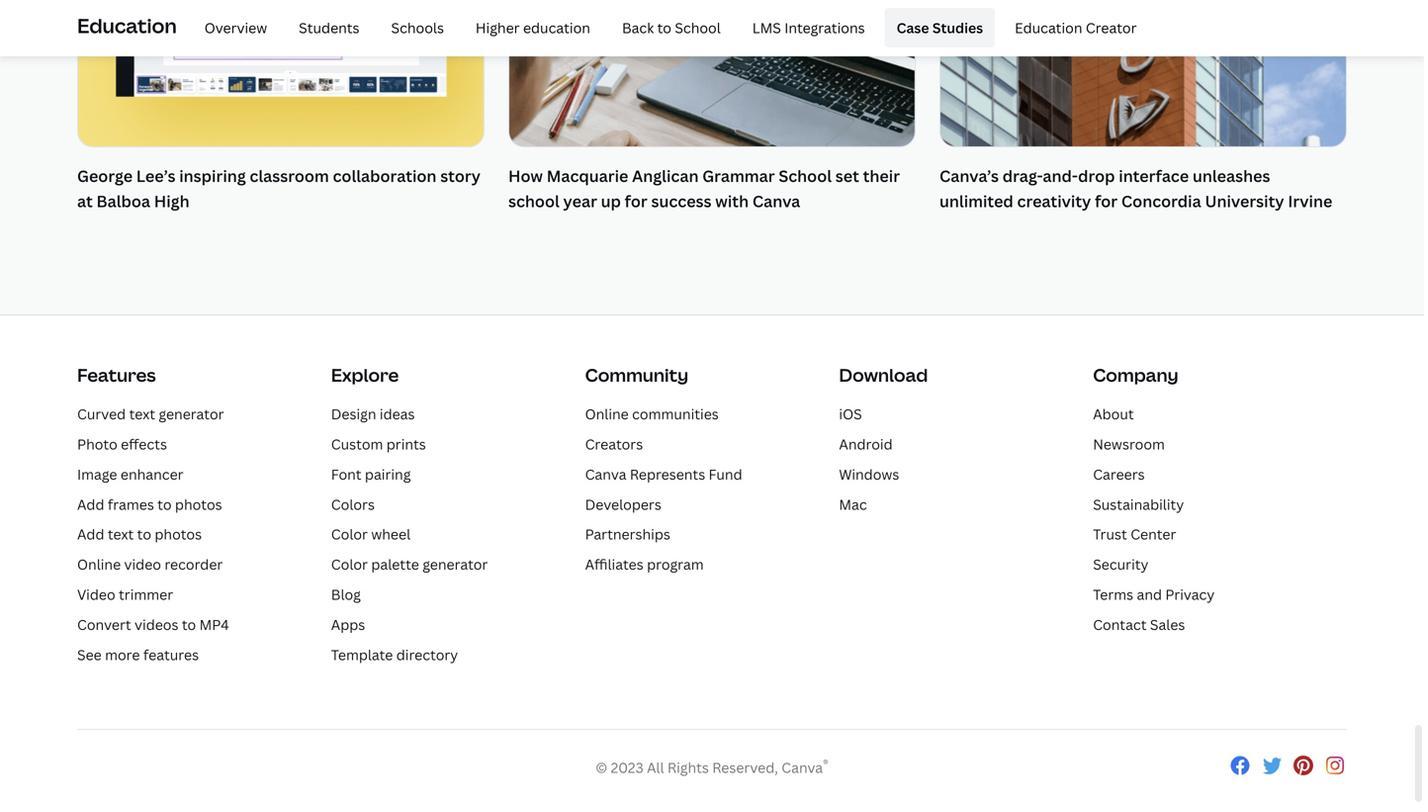 Task type: locate. For each thing, give the bounding box(es) containing it.
1 horizontal spatial generator
[[423, 555, 488, 574]]

1 vertical spatial generator
[[423, 555, 488, 574]]

case studies link
[[885, 8, 996, 47]]

1 horizontal spatial online
[[585, 405, 629, 424]]

higher
[[476, 18, 520, 37]]

mp4
[[199, 615, 229, 634]]

1 color from the top
[[331, 525, 368, 544]]

0 vertical spatial text
[[129, 405, 155, 424]]

convert
[[77, 615, 131, 634]]

developers
[[585, 495, 662, 514]]

1 vertical spatial color
[[331, 555, 368, 574]]

photo
[[77, 435, 118, 454]]

0 vertical spatial add
[[77, 495, 104, 514]]

0 vertical spatial photos
[[175, 495, 222, 514]]

2 add from the top
[[77, 525, 104, 544]]

online
[[585, 405, 629, 424], [77, 555, 121, 574]]

education for education creator
[[1015, 18, 1083, 37]]

color for color palette generator
[[331, 555, 368, 574]]

unlimited
[[940, 191, 1014, 212]]

color for color wheel
[[331, 525, 368, 544]]

video trimmer
[[77, 585, 173, 604]]

0 horizontal spatial education
[[77, 12, 177, 39]]

canva right the reserved,
[[782, 758, 823, 777]]

directory
[[397, 645, 458, 664]]

photos up recorder
[[155, 525, 202, 544]]

color wheel
[[331, 525, 411, 544]]

2 vertical spatial canva
[[782, 758, 823, 777]]

apps
[[331, 615, 365, 634]]

add text to photos
[[77, 525, 202, 544]]

about
[[1094, 405, 1135, 424]]

template directory link
[[331, 645, 458, 664]]

wheel
[[371, 525, 411, 544]]

2 color from the top
[[331, 555, 368, 574]]

fund
[[709, 465, 743, 484]]

schools link
[[380, 8, 456, 47]]

developers link
[[585, 495, 662, 514]]

text down 'frames' at the bottom of page
[[108, 525, 134, 544]]

for inside canva's drag-and-drop interface unleashes unlimited creativity for concordia university irvine
[[1096, 191, 1118, 212]]

canva inside © 2023 all rights reserved, canva ®
[[782, 758, 823, 777]]

online for online communities
[[585, 405, 629, 424]]

set
[[836, 165, 860, 187]]

to for add text to photos
[[137, 525, 151, 544]]

creators
[[585, 435, 643, 454]]

sustainability link
[[1094, 495, 1185, 514]]

terms and privacy link
[[1094, 585, 1215, 604]]

0 horizontal spatial for
[[625, 191, 648, 212]]

partnerships link
[[585, 525, 671, 544]]

careers link
[[1094, 465, 1146, 484]]

0 horizontal spatial online
[[77, 555, 121, 574]]

photos down enhancer
[[175, 495, 222, 514]]

about link
[[1094, 405, 1135, 424]]

color up blog link
[[331, 555, 368, 574]]

font
[[331, 465, 362, 484]]

generator up 'effects' on the bottom of the page
[[159, 405, 224, 424]]

1 vertical spatial add
[[77, 525, 104, 544]]

1 horizontal spatial school
[[779, 165, 832, 187]]

to up video
[[137, 525, 151, 544]]

school left set
[[779, 165, 832, 187]]

features
[[77, 363, 156, 388]]

affiliates
[[585, 555, 644, 574]]

lms integrations
[[753, 18, 865, 37]]

add down image
[[77, 495, 104, 514]]

and-
[[1043, 165, 1079, 187]]

online up video
[[77, 555, 121, 574]]

for down drop on the right top of page
[[1096, 191, 1118, 212]]

school right back
[[675, 18, 721, 37]]

canva's drag-and-drop interface unleashes unlimited creativity for concordia university irvine link
[[940, 0, 1348, 218]]

online for online video recorder
[[77, 555, 121, 574]]

canva right with
[[753, 191, 801, 212]]

lee's
[[136, 165, 176, 187]]

for right up
[[625, 191, 648, 212]]

program
[[647, 555, 704, 574]]

anglican
[[632, 165, 699, 187]]

see
[[77, 645, 102, 664]]

education inside education creator link
[[1015, 18, 1083, 37]]

0 vertical spatial color
[[331, 525, 368, 544]]

story
[[441, 165, 481, 187]]

1 add from the top
[[77, 495, 104, 514]]

george
[[77, 165, 133, 187]]

school inside how macquarie anglican grammar school set their school year up for success with canva
[[779, 165, 832, 187]]

color palette generator
[[331, 555, 488, 574]]

security
[[1094, 555, 1149, 574]]

to right back
[[658, 18, 672, 37]]

custom
[[331, 435, 383, 454]]

newsroom link
[[1094, 435, 1166, 454]]

add up video
[[77, 525, 104, 544]]

1 for from the left
[[625, 191, 648, 212]]

for inside how macquarie anglican grammar school set their school year up for success with canva
[[625, 191, 648, 212]]

color wheel link
[[331, 525, 411, 544]]

online up creators
[[585, 405, 629, 424]]

trust
[[1094, 525, 1128, 544]]

canva
[[753, 191, 801, 212], [585, 465, 627, 484], [782, 758, 823, 777]]

convert videos to mp4
[[77, 615, 229, 634]]

0 horizontal spatial generator
[[159, 405, 224, 424]]

and
[[1137, 585, 1163, 604]]

0 vertical spatial generator
[[159, 405, 224, 424]]

at
[[77, 191, 93, 212]]

ios link
[[840, 405, 863, 424]]

menu bar
[[185, 8, 1149, 47]]

partnerships
[[585, 525, 671, 544]]

text for curved
[[129, 405, 155, 424]]

image enhancer link
[[77, 465, 184, 484]]

trust center
[[1094, 525, 1177, 544]]

0 vertical spatial canva
[[753, 191, 801, 212]]

0 horizontal spatial school
[[675, 18, 721, 37]]

curved
[[77, 405, 126, 424]]

text for add
[[108, 525, 134, 544]]

design ideas
[[331, 405, 415, 424]]

to down enhancer
[[158, 495, 172, 514]]

1 vertical spatial school
[[779, 165, 832, 187]]

university
[[1206, 191, 1285, 212]]

success
[[652, 191, 712, 212]]

how macquarie anglican grammar school set their school year up for success with canva link
[[509, 0, 916, 218]]

generator right palette
[[423, 555, 488, 574]]

canva down creators
[[585, 465, 627, 484]]

1 vertical spatial photos
[[155, 525, 202, 544]]

color down colors
[[331, 525, 368, 544]]

color
[[331, 525, 368, 544], [331, 555, 368, 574]]

to left mp4 on the left bottom
[[182, 615, 196, 634]]

download
[[840, 363, 929, 388]]

canva's drag-and-drop interface unleashes unlimited creativity for concordia university irvine
[[940, 165, 1333, 212]]

add text to photos link
[[77, 525, 202, 544]]

text up 'effects' on the bottom of the page
[[129, 405, 155, 424]]

1 vertical spatial online
[[77, 555, 121, 574]]

videos
[[135, 615, 179, 634]]

0 vertical spatial school
[[675, 18, 721, 37]]

0 vertical spatial online
[[585, 405, 629, 424]]

1 vertical spatial text
[[108, 525, 134, 544]]

blog link
[[331, 585, 361, 604]]

1 horizontal spatial for
[[1096, 191, 1118, 212]]

schools
[[391, 18, 444, 37]]

for
[[625, 191, 648, 212], [1096, 191, 1118, 212]]

1 horizontal spatial education
[[1015, 18, 1083, 37]]

text
[[129, 405, 155, 424], [108, 525, 134, 544]]

studies
[[933, 18, 984, 37]]

2 for from the left
[[1096, 191, 1118, 212]]

photo effects
[[77, 435, 167, 454]]

to
[[658, 18, 672, 37], [158, 495, 172, 514], [137, 525, 151, 544], [182, 615, 196, 634]]



Task type: describe. For each thing, give the bounding box(es) containing it.
interface
[[1119, 165, 1190, 187]]

newsroom
[[1094, 435, 1166, 454]]

online video recorder link
[[77, 555, 223, 574]]

case
[[897, 18, 930, 37]]

back to school link
[[610, 8, 733, 47]]

font pairing
[[331, 465, 411, 484]]

blog
[[331, 585, 361, 604]]

mac link
[[840, 495, 867, 514]]

colors
[[331, 495, 375, 514]]

high
[[154, 191, 190, 212]]

more
[[105, 645, 140, 664]]

curved text generator
[[77, 405, 224, 424]]

curved text generator link
[[77, 405, 224, 424]]

explore
[[331, 363, 399, 388]]

overview
[[205, 18, 267, 37]]

lms
[[753, 18, 782, 37]]

back
[[622, 18, 654, 37]]

education
[[523, 18, 591, 37]]

prints
[[387, 435, 426, 454]]

how
[[509, 165, 543, 187]]

sales
[[1151, 615, 1186, 634]]

case studies
[[897, 18, 984, 37]]

add frames to photos link
[[77, 495, 222, 514]]

education creator link
[[1004, 8, 1149, 47]]

all
[[647, 758, 664, 777]]

windows
[[840, 465, 900, 484]]

security link
[[1094, 555, 1149, 574]]

2023
[[611, 758, 644, 777]]

menu bar containing overview
[[185, 8, 1149, 47]]

to for add frames to photos
[[158, 495, 172, 514]]

with
[[716, 191, 749, 212]]

video trimmer link
[[77, 585, 173, 604]]

colors link
[[331, 495, 375, 514]]

creators link
[[585, 435, 643, 454]]

sustainability
[[1094, 495, 1185, 514]]

template
[[331, 645, 393, 664]]

balboa
[[96, 191, 150, 212]]

online communities
[[585, 405, 719, 424]]

terms and privacy
[[1094, 585, 1215, 604]]

1 vertical spatial canva
[[585, 465, 627, 484]]

see more features link
[[77, 645, 199, 664]]

features
[[143, 645, 199, 664]]

lms integrations link
[[741, 8, 877, 47]]

©
[[596, 758, 608, 777]]

community
[[585, 363, 689, 388]]

education for education
[[77, 12, 177, 39]]

custom prints link
[[331, 435, 426, 454]]

video
[[77, 585, 115, 604]]

education creator
[[1015, 18, 1138, 37]]

video
[[124, 555, 161, 574]]

their
[[863, 165, 901, 187]]

canva represents fund link
[[585, 465, 743, 484]]

to for convert videos to mp4
[[182, 615, 196, 634]]

color palette generator link
[[331, 555, 488, 574]]

canva inside how macquarie anglican grammar school set their school year up for success with canva
[[753, 191, 801, 212]]

ios
[[840, 405, 863, 424]]

communities
[[632, 405, 719, 424]]

add for add text to photos
[[77, 525, 104, 544]]

windows link
[[840, 465, 900, 484]]

school
[[509, 191, 560, 212]]

photo effects link
[[77, 435, 167, 454]]

george lee's inspiring classroom collaboration story at balboa high
[[77, 165, 481, 212]]

rights
[[668, 758, 709, 777]]

trimmer
[[119, 585, 173, 604]]

affiliates program
[[585, 555, 704, 574]]

reserved,
[[713, 758, 779, 777]]

inspiring
[[179, 165, 246, 187]]

higher education
[[476, 18, 591, 37]]

school inside menu bar
[[675, 18, 721, 37]]

generator for color palette generator
[[423, 555, 488, 574]]

®
[[823, 756, 829, 772]]

palette
[[371, 555, 419, 574]]

terms
[[1094, 585, 1134, 604]]

collaboration
[[333, 165, 437, 187]]

add for add frames to photos
[[77, 495, 104, 514]]

represents
[[630, 465, 706, 484]]

concordia
[[1122, 191, 1202, 212]]

generator for curved text generator
[[159, 405, 224, 424]]

careers
[[1094, 465, 1146, 484]]

effects
[[121, 435, 167, 454]]

photos for add frames to photos
[[175, 495, 222, 514]]

up
[[601, 191, 621, 212]]

how macquarie anglican grammar school set their school year up for success with canva
[[509, 165, 901, 212]]

contact sales
[[1094, 615, 1186, 634]]

apps link
[[331, 615, 365, 634]]

photos for add text to photos
[[155, 525, 202, 544]]

template directory
[[331, 645, 458, 664]]

affiliates program link
[[585, 555, 704, 574]]

canva's
[[940, 165, 999, 187]]

overview link
[[193, 8, 279, 47]]



Task type: vqa. For each thing, say whether or not it's contained in the screenshot.
Audio button
no



